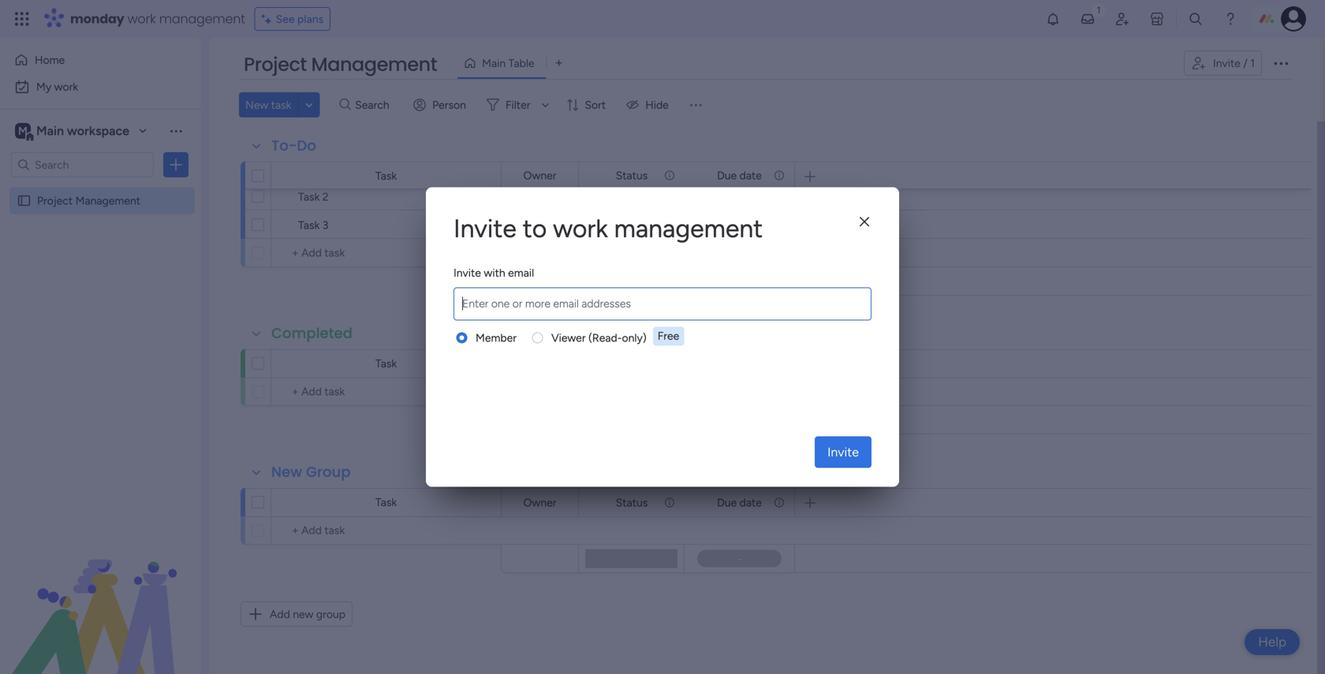 Task type: describe. For each thing, give the bounding box(es) containing it.
main workspace
[[36, 123, 129, 138]]

select product image
[[14, 11, 30, 27]]

monday work management
[[70, 10, 245, 28]]

invite / 1 button
[[1184, 50, 1262, 76]]

new task
[[245, 98, 291, 112]]

see
[[276, 12, 295, 26]]

help
[[1258, 634, 1287, 650]]

main table button
[[458, 50, 546, 76]]

project management list box
[[0, 184, 201, 427]]

help image
[[1223, 11, 1239, 27]]

person button
[[407, 92, 476, 118]]

invite for invite with email
[[454, 266, 481, 280]]

Search in workspace field
[[33, 156, 132, 174]]

add
[[270, 608, 290, 621]]

status for do
[[616, 169, 648, 182]]

update feed image
[[1080, 11, 1096, 27]]

person
[[432, 98, 466, 112]]

v2 search image
[[340, 96, 351, 114]]

home
[[35, 53, 65, 67]]

task for to-do
[[375, 169, 397, 183]]

1
[[1251, 56, 1255, 70]]

2 vertical spatial work
[[553, 213, 608, 244]]

invite button
[[815, 437, 872, 468]]

due for do
[[717, 169, 737, 182]]

new for new task
[[245, 98, 268, 112]]

viewer (read-only)
[[551, 331, 647, 345]]

my work link
[[9, 74, 192, 99]]

monday marketplace image
[[1149, 11, 1165, 27]]

task
[[271, 98, 291, 112]]

gary orlando image
[[1281, 6, 1306, 32]]

new
[[293, 608, 314, 621]]

project inside list box
[[37, 194, 73, 207]]

sort button
[[560, 92, 615, 118]]

hide
[[645, 98, 669, 112]]

stuck
[[617, 218, 646, 231]]

task for new group
[[375, 496, 397, 509]]

with
[[484, 266, 505, 280]]

main for main table
[[482, 56, 506, 70]]

due date field for do
[[713, 167, 766, 184]]

see plans
[[276, 12, 324, 26]]

task 3
[[298, 219, 328, 232]]

(read-
[[589, 331, 622, 345]]

arrow down image
[[536, 95, 555, 114]]

due date for to-do
[[717, 169, 762, 182]]

task for completed
[[375, 357, 397, 370]]

my work
[[36, 80, 78, 93]]

invite for invite / 1
[[1213, 56, 1241, 70]]

3
[[322, 219, 328, 232]]

Enter one or more email addresses text field
[[458, 288, 868, 320]]

invite / 1
[[1213, 56, 1255, 70]]

notifications image
[[1045, 11, 1061, 27]]

add new group button
[[241, 602, 353, 627]]

1 vertical spatial management
[[614, 213, 763, 244]]

Project Management field
[[240, 51, 441, 78]]

due date field for group
[[713, 494, 766, 512]]

1 image
[[1092, 1, 1106, 19]]

free
[[658, 330, 679, 343]]

Search field
[[351, 94, 398, 116]]

completed
[[271, 323, 353, 344]]

to-do
[[271, 136, 316, 156]]

status field for new group
[[612, 494, 652, 512]]

owner field for to-do
[[519, 167, 561, 184]]

viewer
[[551, 331, 586, 345]]

invite for invite
[[828, 445, 859, 460]]

invite with email
[[454, 266, 534, 280]]

management inside field
[[311, 51, 437, 78]]

close image
[[860, 216, 869, 228]]

only)
[[622, 331, 647, 345]]

0 horizontal spatial management
[[159, 10, 245, 28]]

new for new group
[[271, 462, 302, 482]]

2
[[322, 190, 329, 204]]

member
[[476, 331, 517, 345]]



Task type: locate. For each thing, give the bounding box(es) containing it.
0 horizontal spatial main
[[36, 123, 64, 138]]

task
[[375, 169, 397, 183], [298, 190, 320, 204], [298, 219, 320, 232], [375, 357, 397, 370], [375, 496, 397, 509]]

project inside field
[[244, 51, 307, 78]]

work for monday
[[127, 10, 156, 28]]

management down search in workspace field
[[75, 194, 140, 207]]

date for to-do
[[740, 169, 762, 182]]

2 date from the top
[[740, 496, 762, 510]]

lottie animation element
[[0, 515, 201, 675]]

new group
[[271, 462, 351, 482]]

group
[[306, 462, 351, 482]]

workspace selection element
[[15, 121, 132, 142]]

due date
[[717, 169, 762, 182], [717, 496, 762, 510]]

status
[[616, 169, 648, 182], [616, 496, 648, 510]]

project management inside project management field
[[244, 51, 437, 78]]

see plans button
[[255, 7, 331, 31]]

task 2
[[298, 190, 329, 204]]

project right public board image on the top
[[37, 194, 73, 207]]

1 horizontal spatial main
[[482, 56, 506, 70]]

1 horizontal spatial new
[[271, 462, 302, 482]]

home option
[[9, 47, 192, 73]]

0 vertical spatial management
[[311, 51, 437, 78]]

0 vertical spatial due
[[717, 169, 737, 182]]

email
[[508, 266, 534, 280]]

owner for do
[[523, 169, 557, 182]]

1 due from the top
[[717, 169, 737, 182]]

1 vertical spatial owner
[[523, 496, 557, 510]]

2 horizontal spatial work
[[553, 213, 608, 244]]

0 horizontal spatial project
[[37, 194, 73, 207]]

new
[[245, 98, 268, 112], [271, 462, 302, 482]]

0 vertical spatial project management
[[244, 51, 437, 78]]

2 due date from the top
[[717, 496, 762, 510]]

0 vertical spatial management
[[159, 10, 245, 28]]

Due date field
[[713, 167, 766, 184], [713, 494, 766, 512]]

management up "search" field
[[311, 51, 437, 78]]

new inside new task 'button'
[[245, 98, 268, 112]]

main inside the workspace selection element
[[36, 123, 64, 138]]

work right to
[[553, 213, 608, 244]]

1 owner from the top
[[523, 169, 557, 182]]

1 vertical spatial main
[[36, 123, 64, 138]]

to
[[523, 213, 547, 244]]

0 vertical spatial main
[[482, 56, 506, 70]]

1 vertical spatial project management
[[37, 194, 140, 207]]

0 vertical spatial status field
[[612, 167, 652, 184]]

1 vertical spatial management
[[75, 194, 140, 207]]

1 vertical spatial project
[[37, 194, 73, 207]]

my work option
[[9, 74, 192, 99]]

search everything image
[[1188, 11, 1204, 27]]

0 vertical spatial project
[[244, 51, 307, 78]]

1 due date from the top
[[717, 169, 762, 182]]

due
[[717, 169, 737, 182], [717, 496, 737, 510]]

To-Do field
[[267, 136, 320, 156]]

workspace image
[[15, 122, 31, 140]]

main left table
[[482, 56, 506, 70]]

0 horizontal spatial work
[[54, 80, 78, 93]]

mar
[[727, 218, 744, 231]]

work
[[127, 10, 156, 28], [54, 80, 78, 93], [553, 213, 608, 244]]

1 status from the top
[[616, 169, 648, 182]]

1 horizontal spatial project
[[244, 51, 307, 78]]

main table
[[482, 56, 535, 70]]

work right monday
[[127, 10, 156, 28]]

column information image
[[663, 169, 676, 182], [773, 169, 786, 182], [663, 497, 676, 509], [773, 497, 786, 509]]

monday
[[70, 10, 124, 28]]

1 horizontal spatial work
[[127, 10, 156, 28]]

date
[[740, 169, 762, 182], [740, 496, 762, 510]]

owner
[[523, 169, 557, 182], [523, 496, 557, 510]]

my
[[36, 80, 51, 93]]

0 vertical spatial due date
[[717, 169, 762, 182]]

new left task
[[245, 98, 268, 112]]

main inside button
[[482, 56, 506, 70]]

1 vertical spatial status
[[616, 496, 648, 510]]

1 horizontal spatial management
[[311, 51, 437, 78]]

1 vertical spatial due date
[[717, 496, 762, 510]]

invite members image
[[1115, 11, 1130, 27]]

0 vertical spatial date
[[740, 169, 762, 182]]

main
[[482, 56, 506, 70], [36, 123, 64, 138]]

management inside list box
[[75, 194, 140, 207]]

owner for group
[[523, 496, 557, 510]]

add view image
[[556, 57, 562, 69]]

new task button
[[239, 92, 298, 118]]

0 vertical spatial status
[[616, 169, 648, 182]]

0 horizontal spatial management
[[75, 194, 140, 207]]

invite for invite to work management
[[454, 213, 517, 244]]

date for new group
[[740, 496, 762, 510]]

Completed field
[[267, 323, 357, 344]]

owner field for new group
[[519, 494, 561, 512]]

1 date from the top
[[740, 169, 762, 182]]

0 vertical spatial due date field
[[713, 167, 766, 184]]

new left group
[[271, 462, 302, 482]]

public board image
[[17, 193, 32, 208]]

0 horizontal spatial new
[[245, 98, 268, 112]]

work right my
[[54, 80, 78, 93]]

filter
[[506, 98, 530, 112]]

sort
[[585, 98, 606, 112]]

1 vertical spatial new
[[271, 462, 302, 482]]

project management
[[244, 51, 437, 78], [37, 194, 140, 207]]

to-
[[271, 136, 297, 156]]

project
[[244, 51, 307, 78], [37, 194, 73, 207]]

0 vertical spatial owner field
[[519, 167, 561, 184]]

2 owner field from the top
[[519, 494, 561, 512]]

1 vertical spatial due date field
[[713, 494, 766, 512]]

2 owner from the top
[[523, 496, 557, 510]]

project up task
[[244, 51, 307, 78]]

project management up v2 search icon
[[244, 51, 437, 78]]

management
[[311, 51, 437, 78], [75, 194, 140, 207]]

0 horizontal spatial project management
[[37, 194, 140, 207]]

invite to work management
[[454, 213, 763, 244]]

main for main workspace
[[36, 123, 64, 138]]

2 status field from the top
[[612, 494, 652, 512]]

work inside my work option
[[54, 80, 78, 93]]

1 horizontal spatial project management
[[244, 51, 437, 78]]

project management down search in workspace field
[[37, 194, 140, 207]]

plans
[[297, 12, 324, 26]]

1 vertical spatial date
[[740, 496, 762, 510]]

hide button
[[620, 92, 678, 118]]

due for group
[[717, 496, 737, 510]]

table
[[509, 56, 535, 70]]

help button
[[1245, 630, 1300, 656]]

filter button
[[480, 92, 555, 118]]

do
[[297, 136, 316, 156]]

0 vertical spatial work
[[127, 10, 156, 28]]

work for my
[[54, 80, 78, 93]]

1 vertical spatial work
[[54, 80, 78, 93]]

0 vertical spatial owner
[[523, 169, 557, 182]]

group
[[316, 608, 346, 621]]

2 due date field from the top
[[713, 494, 766, 512]]

add new group
[[270, 608, 346, 621]]

2 due from the top
[[717, 496, 737, 510]]

angle down image
[[305, 99, 313, 111]]

1 due date field from the top
[[713, 167, 766, 184]]

new inside new group field
[[271, 462, 302, 482]]

Owner field
[[519, 167, 561, 184], [519, 494, 561, 512]]

1 horizontal spatial management
[[614, 213, 763, 244]]

home link
[[9, 47, 192, 73]]

management
[[159, 10, 245, 28], [614, 213, 763, 244]]

1 owner field from the top
[[519, 167, 561, 184]]

project management inside project management list box
[[37, 194, 140, 207]]

9
[[747, 218, 752, 231]]

2 status from the top
[[616, 496, 648, 510]]

1 vertical spatial owner field
[[519, 494, 561, 512]]

New Group field
[[267, 462, 355, 483]]

workspace
[[67, 123, 129, 138]]

invite
[[1213, 56, 1241, 70], [454, 213, 517, 244], [454, 266, 481, 280], [828, 445, 859, 460]]

lottie animation image
[[0, 515, 201, 675]]

0 vertical spatial new
[[245, 98, 268, 112]]

status field for to-do
[[612, 167, 652, 184]]

1 vertical spatial due
[[717, 496, 737, 510]]

/
[[1244, 56, 1248, 70]]

Status field
[[612, 167, 652, 184], [612, 494, 652, 512]]

1 status field from the top
[[612, 167, 652, 184]]

status for group
[[616, 496, 648, 510]]

option
[[0, 187, 201, 190]]

mar 9
[[727, 218, 752, 231]]

m
[[18, 124, 28, 138]]

main right workspace image
[[36, 123, 64, 138]]

due date for new group
[[717, 496, 762, 510]]

1 vertical spatial status field
[[612, 494, 652, 512]]



Task type: vqa. For each thing, say whether or not it's contained in the screenshot.
V2 SEARCH icon
yes



